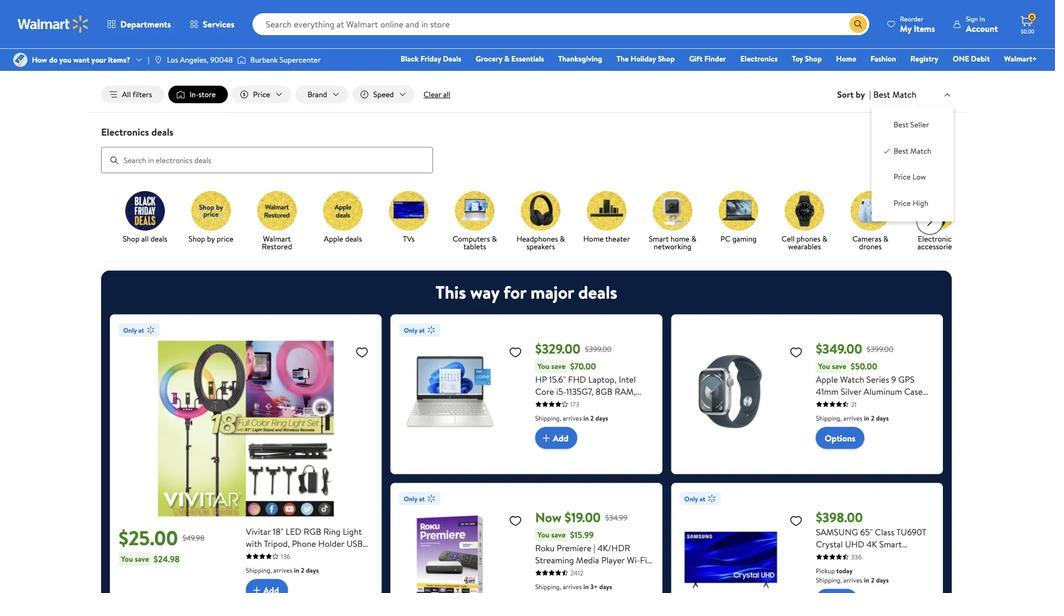 Task type: vqa. For each thing, say whether or not it's contained in the screenshot.
the Brand
yes



Task type: describe. For each thing, give the bounding box(es) containing it.
electronics for electronics accessories
[[919, 234, 956, 244]]

headphones and speakers image
[[521, 191, 561, 231]]

home link
[[832, 53, 862, 65]]

samsung
[[817, 527, 859, 539]]

apple inside "you save $50.00 apple watch series 9 gps 41mm silver aluminum case with storm blue sport band - s/m"
[[817, 374, 839, 386]]

11
[[645, 398, 651, 410]]

1 vertical spatial add to cart image
[[250, 584, 264, 594]]

2 inside pickup today shipping, arrives in 2 days
[[872, 576, 875, 586]]

los angeles, 90048
[[167, 54, 233, 65]]

home theater image
[[587, 191, 627, 231]]

best match button
[[872, 87, 955, 102]]

Search search field
[[253, 13, 870, 35]]

Search in electronics deals search field
[[101, 147, 433, 174]]

arrives for now $19.00
[[563, 583, 582, 592]]

| inside you save $15.99 roku premiere | 4k/hdr streaming media player wi-fi enabled with premium high speed hdmi cable and simple remote
[[594, 543, 596, 555]]

fi
[[641, 555, 648, 567]]

player
[[602, 555, 625, 567]]

items
[[564, 34, 580, 43]]

only for 2412
[[404, 495, 418, 504]]

apple inside 'link'
[[324, 234, 344, 244]]

arrives inside pickup today shipping, arrives in 2 days
[[844, 576, 863, 586]]

- inside $398.00 samsung 65" class tu690t crystal uhd 4k smart television - un65tu690tfxza
[[855, 551, 859, 563]]

$349.00
[[817, 340, 863, 359]]

only at for 173
[[404, 326, 425, 335]]

computers & tablets link
[[447, 191, 504, 253]]

price
[[217, 234, 234, 244]]

wireless
[[323, 550, 355, 562]]

days for $349.00
[[877, 414, 890, 423]]

streaming
[[536, 555, 574, 567]]

best seller
[[894, 119, 930, 130]]

shop inside toy shop link
[[806, 53, 823, 64]]

best match inside popup button
[[874, 88, 917, 101]]

cell
[[782, 234, 795, 244]]

$34.99
[[606, 513, 628, 524]]

2 down the 'ports,'
[[301, 566, 305, 576]]

days inside $25.00 group
[[306, 566, 319, 576]]

you for hp
[[538, 361, 550, 372]]

$0.00
[[1022, 27, 1035, 35]]

only for 173
[[404, 326, 418, 335]]

cameras & drones link
[[843, 191, 900, 253]]

deals inside search box
[[152, 125, 174, 139]]

all filters
[[122, 89, 152, 100]]

fhd
[[569, 374, 587, 386]]

all for shop
[[141, 234, 149, 244]]

only at inside $25.00 group
[[123, 326, 144, 335]]

computers
[[453, 234, 490, 244]]

price high
[[894, 198, 929, 209]]

deals down shop all deals image at the top left of the page
[[151, 234, 167, 244]]

arrives for $329.00
[[563, 414, 582, 423]]

shipping, inside pickup today shipping, arrives in 2 days
[[817, 576, 843, 586]]

you save $15.99 roku premiere | 4k/hdr streaming media player wi-fi enabled with premium high speed hdmi cable and simple remote
[[536, 530, 652, 594]]

$15.99
[[571, 530, 594, 542]]

sign in to add to favorites list, hp 15.6" fhd laptop, intel core i5-1135g7, 8gb ram, 256gb ssd, silver, windows 11 home, 15-dy2795wm image
[[509, 346, 522, 359]]

be
[[606, 34, 613, 43]]

limited quantities. while supplies last. no rain checks. select items may not be available in-store.
[[392, 34, 664, 43]]

debit
[[972, 53, 991, 64]]

arrives inside $25.00 group
[[274, 566, 293, 576]]

epic
[[422, 6, 446, 25]]

in for $349.00
[[865, 414, 870, 423]]

Best Match radio
[[883, 146, 892, 154]]

miss
[[589, 6, 614, 25]]

checks.
[[523, 34, 543, 43]]

with inside you save $15.99 roku premiere | 4k/hdr streaming media player wi-fi enabled with premium high speed hdmi cable and simple remote
[[568, 567, 584, 579]]

store
[[199, 89, 216, 100]]

all filters button
[[101, 86, 164, 103]]

brand
[[308, 89, 327, 100]]

smart home and networking image
[[653, 191, 693, 231]]

15-
[[563, 410, 574, 422]]

filters
[[133, 89, 152, 100]]

computers and tablets image
[[455, 191, 495, 231]]

$49.98
[[183, 533, 205, 544]]

enabled
[[536, 567, 566, 579]]

in inside pickup today shipping, arrives in 2 days
[[865, 576, 870, 586]]

at inside $25.00 group
[[138, 326, 144, 335]]

2412
[[571, 569, 584, 578]]

available
[[615, 34, 639, 43]]

shipping, for now $19.00
[[536, 583, 562, 592]]

cameras & drones
[[853, 234, 889, 252]]

8gb
[[596, 386, 613, 398]]

$50.00
[[851, 361, 878, 373]]

thanksgiving link
[[554, 53, 608, 65]]

sport
[[879, 398, 901, 410]]

& for headphones
[[560, 234, 565, 244]]

shipping, arrives in 2 days inside $25.00 group
[[246, 566, 319, 576]]

deals inside 'link'
[[345, 234, 362, 244]]

shipping, for $349.00
[[817, 414, 843, 423]]

drones
[[860, 241, 883, 252]]

save inside you save $24.98
[[135, 554, 149, 565]]

days for now
[[600, 583, 613, 592]]

top
[[497, 6, 518, 25]]

apple deals image
[[323, 191, 363, 231]]

18"
[[273, 526, 284, 538]]

headphones & speakers
[[517, 234, 565, 252]]

walmart+ link
[[1000, 53, 1043, 65]]

tvs image
[[389, 191, 429, 231]]

store.
[[648, 34, 664, 43]]

remote inside you save $15.99 roku premiere | 4k/hdr streaming media player wi-fi enabled with premium high speed hdmi cable and simple remote
[[536, 591, 566, 594]]

price for price high
[[894, 198, 912, 209]]

$25.00 group
[[119, 324, 373, 594]]

- inside "you save $50.00 apple watch series 9 gps 41mm silver aluminum case with storm blue sport band - s/m"
[[924, 398, 927, 410]]

all for clear
[[443, 89, 451, 100]]

only inside $25.00 group
[[123, 326, 137, 335]]

add button
[[536, 428, 578, 450]]

core
[[536, 386, 555, 398]]

gift finder link
[[685, 53, 732, 65]]

$349.00 group
[[681, 324, 935, 466]]

thanksgiving
[[559, 53, 603, 64]]

match inside 'option group'
[[911, 146, 932, 156]]

shop all deals image
[[125, 191, 165, 231]]

deals right the major
[[579, 281, 618, 305]]

$19.00
[[565, 509, 601, 527]]

the
[[617, 53, 629, 64]]

silver
[[841, 386, 862, 398]]

walmart restored
[[262, 234, 292, 252]]

phone
[[292, 538, 316, 550]]

next slide for chipmodulewithimages list image
[[917, 209, 944, 235]]

reorder
[[901, 14, 924, 23]]

high inside you save $15.99 roku premiere | 4k/hdr streaming media player wi-fi enabled with premium high speed hdmi cable and simple remote
[[623, 567, 641, 579]]

& for grocery
[[505, 53, 510, 64]]

$398.00 group
[[681, 493, 935, 594]]

 image for how
[[13, 53, 27, 67]]

low
[[913, 172, 927, 182]]

173
[[571, 400, 580, 410]]

and inside vivitar 18" led rgb ring light with tripod, phone holder usb charging ports, and wireless remote
[[307, 550, 321, 562]]

gaming
[[733, 234, 757, 244]]

essentials
[[512, 53, 545, 64]]

reorder my items
[[901, 14, 936, 34]]

premium
[[586, 567, 621, 579]]

& inside smart home & networking
[[692, 234, 697, 244]]

$70.00
[[571, 361, 597, 373]]

departments
[[120, 18, 171, 30]]

$25.00
[[119, 525, 178, 552]]

my
[[901, 22, 912, 34]]

2 down silver,
[[591, 414, 594, 423]]

$349.00 $399.00
[[817, 340, 894, 359]]

registry link
[[906, 53, 944, 65]]

search image
[[110, 156, 119, 165]]

sign in to add to favorites list, roku premiere | 4k/hdr streaming media player wi-fi enabled with premium high speed hdmi cable and simple remote image
[[509, 515, 522, 528]]

with inside vivitar 18" led rgb ring light with tripod, phone holder usb charging ports, and wireless remote
[[246, 538, 262, 550]]

add
[[553, 433, 569, 445]]

high inside 'option group'
[[913, 198, 929, 209]]

light
[[343, 526, 362, 538]]

you inside you save $24.98
[[121, 554, 133, 565]]

in for now $19.00
[[584, 583, 589, 592]]

3+
[[591, 583, 598, 592]]

burbank
[[251, 54, 278, 65]]

pickup today shipping, arrives in 2 days
[[817, 567, 890, 586]]

electronics for electronics
[[741, 53, 778, 64]]

electronics accessories link
[[909, 191, 966, 253]]

 image for los
[[154, 56, 163, 64]]

pc
[[721, 234, 731, 244]]



Task type: locate. For each thing, give the bounding box(es) containing it.
at for shipping, arrives
[[700, 495, 706, 504]]

in down blue
[[865, 414, 870, 423]]

best left seller
[[894, 119, 909, 130]]

you inside you save $15.99 roku premiere | 4k/hdr streaming media player wi-fi enabled with premium high speed hdmi cable and simple remote
[[538, 530, 550, 541]]

with up shipping, arrives in 3+ days
[[568, 567, 584, 579]]

in-store
[[190, 89, 216, 100]]

i5-
[[557, 386, 567, 398]]

and right cable
[[610, 579, 624, 591]]

speakers
[[527, 241, 556, 252]]

deals down 'filters'
[[152, 125, 174, 139]]

your
[[91, 54, 106, 65]]

shipping, arrives in 2 days for $329.00
[[536, 414, 609, 423]]

high right premium
[[623, 567, 641, 579]]

0 vertical spatial match
[[893, 88, 917, 101]]

electronics accessories
[[918, 234, 956, 252]]

smart home & networking
[[649, 234, 697, 252]]

no
[[500, 34, 509, 43]]

simple
[[626, 579, 652, 591]]

by inside sort and filter section element
[[857, 89, 866, 101]]

1 horizontal spatial by
[[857, 89, 866, 101]]

days down sport
[[877, 414, 890, 423]]

smart
[[649, 234, 669, 244], [880, 539, 903, 551]]

2 horizontal spatial  image
[[237, 54, 246, 65]]

1 horizontal spatial electronics
[[741, 53, 778, 64]]

last.
[[487, 34, 498, 43]]

you inside "you save $50.00 apple watch series 9 gps 41mm silver aluminum case with storm blue sport band - s/m"
[[819, 361, 831, 372]]

days inside $349.00 group
[[877, 414, 890, 423]]

0 horizontal spatial home
[[584, 234, 604, 244]]

0 vertical spatial by
[[857, 89, 866, 101]]

4k
[[867, 539, 878, 551]]

& right speakers
[[560, 234, 565, 244]]

2 inside $349.00 group
[[872, 414, 875, 423]]

with inside "you save $50.00 apple watch series 9 gps 41mm silver aluminum case with storm blue sport band - s/m"
[[817, 398, 833, 410]]

arrives inside $329.00 group
[[563, 414, 582, 423]]

electronics left toy
[[741, 53, 778, 64]]

pc gaming image
[[719, 191, 759, 231]]

0 horizontal spatial speed
[[374, 89, 394, 100]]

1 horizontal spatial home
[[837, 53, 857, 64]]

walmart+
[[1005, 53, 1038, 64]]

grocery & essentials
[[476, 53, 545, 64]]

arrives for $349.00
[[844, 414, 863, 423]]

best inside popup button
[[874, 88, 891, 101]]

save up 15.6"
[[552, 361, 566, 372]]

in-
[[190, 89, 199, 100]]

& inside headphones & speakers
[[560, 234, 565, 244]]

sort and filter section element
[[88, 77, 968, 112]]

4k/hdr
[[598, 543, 631, 555]]

9
[[892, 374, 897, 386]]

smart left home
[[649, 234, 669, 244]]

 image right 90048
[[237, 54, 246, 65]]

electronics up search image
[[101, 125, 149, 139]]

0 horizontal spatial $399.00
[[585, 344, 612, 355]]

1 vertical spatial match
[[911, 146, 932, 156]]

 image left los
[[154, 56, 163, 64]]

shipping, arrives in 2 days for $349.00
[[817, 414, 890, 423]]

at inside $398.00 group
[[700, 495, 706, 504]]

clear all
[[424, 89, 451, 100]]

grocery
[[476, 53, 503, 64]]

shop all deals link
[[117, 191, 174, 245]]

shipping, down 256gb
[[536, 414, 562, 423]]

1 vertical spatial with
[[246, 538, 262, 550]]

shipping, down storm
[[817, 414, 843, 423]]

1 horizontal spatial remote
[[536, 591, 566, 594]]

-
[[924, 398, 927, 410], [855, 551, 859, 563]]

15.6"
[[550, 374, 566, 386]]

2 horizontal spatial |
[[870, 89, 872, 101]]

save for 15.6"
[[552, 361, 566, 372]]

1 vertical spatial by
[[207, 234, 215, 244]]

you save $50.00 apple watch series 9 gps 41mm silver aluminum case with storm blue sport band - s/m
[[817, 361, 927, 422]]

shop
[[658, 53, 675, 64], [806, 53, 823, 64], [123, 234, 140, 244], [189, 234, 205, 244]]

& inside the cameras & drones
[[884, 234, 889, 244]]

only inside $398.00 group
[[685, 495, 699, 504]]

match up best seller
[[893, 88, 917, 101]]

remote down tripod,
[[246, 562, 276, 575]]

case
[[905, 386, 924, 398]]

0 horizontal spatial add to cart image
[[250, 584, 264, 594]]

shipping,
[[536, 414, 562, 423], [817, 414, 843, 423], [246, 566, 272, 576], [817, 576, 843, 586], [536, 583, 562, 592]]

0 horizontal spatial by
[[207, 234, 215, 244]]

price button
[[232, 86, 291, 103]]

option group containing best seller
[[881, 115, 945, 213]]

1 $399.00 from the left
[[585, 344, 612, 355]]

price down burbank
[[253, 89, 270, 100]]

storm
[[835, 398, 858, 410]]

hp
[[536, 374, 548, 386]]

$399.00 up "$70.00"
[[585, 344, 612, 355]]

now $19.00 group
[[400, 493, 654, 594]]

only at inside $398.00 group
[[685, 495, 706, 504]]

Walmart Site-Wide search field
[[253, 13, 870, 35]]

sign in to add to favorites list, apple watch series 9 gps 41mm silver aluminum case with storm blue sport band - s/m image
[[790, 346, 803, 359]]

speed down streaming
[[536, 579, 559, 591]]

vivitar
[[246, 526, 271, 538]]

electronics for electronics deals
[[101, 125, 149, 139]]

all down shop all deals image at the top left of the page
[[141, 234, 149, 244]]

shipping, arrives in 2 days down 21
[[817, 414, 890, 423]]

by for shop
[[207, 234, 215, 244]]

only at inside $329.00 group
[[404, 326, 425, 335]]

headphones & speakers link
[[513, 191, 570, 253]]

1 horizontal spatial |
[[594, 543, 596, 555]]

add to cart image down home,
[[540, 432, 553, 445]]

arrives down 136
[[274, 566, 293, 576]]

you for roku
[[538, 530, 550, 541]]

you
[[538, 361, 550, 372], [819, 361, 831, 372], [538, 530, 550, 541], [121, 554, 133, 565]]

save inside the you save $70.00 hp 15.6" fhd laptop, intel core i5-1135g7, 8gb ram, 256gb ssd, silver, windows 11 home, 15-dy2795wm
[[552, 361, 566, 372]]

0 vertical spatial high
[[913, 198, 929, 209]]

epic savings. top gifts. don't miss it!
[[422, 6, 630, 25]]

1 vertical spatial home
[[584, 234, 604, 244]]

only at
[[123, 326, 144, 335], [404, 326, 425, 335], [404, 495, 425, 504], [685, 495, 706, 504]]

remote inside vivitar 18" led rgb ring light with tripod, phone holder usb charging ports, and wireless remote
[[246, 562, 276, 575]]

- right the band
[[924, 398, 927, 410]]

0 vertical spatial and
[[307, 550, 321, 562]]

shipping, inside $25.00 group
[[246, 566, 272, 576]]

home for home
[[837, 53, 857, 64]]

walmart restored image
[[257, 191, 297, 231]]

only inside now $19.00 group
[[404, 495, 418, 504]]

in-store button
[[169, 86, 228, 103]]

limited
[[392, 34, 413, 43]]

1 vertical spatial speed
[[536, 579, 559, 591]]

home theater link
[[579, 191, 636, 245]]

shop by price image
[[191, 191, 231, 231]]

fashion
[[871, 53, 897, 64]]

quantities.
[[415, 34, 444, 43]]

best match up best seller
[[874, 88, 917, 101]]

save up roku
[[552, 530, 566, 541]]

all
[[443, 89, 451, 100], [141, 234, 149, 244]]

2 vertical spatial best
[[894, 146, 909, 156]]

now
[[536, 509, 562, 527]]

| right the sort
[[870, 89, 872, 101]]

gift finder
[[690, 53, 727, 64]]

at
[[138, 326, 144, 335], [419, 326, 425, 335], [419, 495, 425, 504], [700, 495, 706, 504]]

apple down apple deals image at the left top of the page
[[324, 234, 344, 244]]

home
[[671, 234, 690, 244]]

0 vertical spatial apple
[[324, 234, 344, 244]]

major
[[531, 281, 575, 305]]

shipping, down enabled
[[536, 583, 562, 592]]

save inside "you save $50.00 apple watch series 9 gps 41mm silver aluminum case with storm blue sport band - s/m"
[[833, 361, 847, 372]]

electronics accessories image
[[917, 191, 957, 231]]

sign in to add to favorites list, vivitar 18" led rgb ring light with tripod, phone holder usb charging ports, and wireless remote image
[[356, 346, 369, 359]]

add to cart image down charging
[[250, 584, 264, 594]]

0 horizontal spatial and
[[307, 550, 321, 562]]

1 vertical spatial high
[[623, 567, 641, 579]]

0 horizontal spatial electronics
[[101, 125, 149, 139]]

shop down shop all deals image at the top left of the page
[[123, 234, 140, 244]]

shipping, arrives in 2 days inside $329.00 group
[[536, 414, 609, 423]]

smart inside $398.00 samsung 65" class tu690t crystal uhd 4k smart television - un65tu690tfxza
[[880, 539, 903, 551]]

with left tripod,
[[246, 538, 262, 550]]

0 horizontal spatial remote
[[246, 562, 276, 575]]

and right the 'ports,'
[[307, 550, 321, 562]]

shipping, down the television
[[817, 576, 843, 586]]

shipping, for $329.00
[[536, 414, 562, 423]]

0 horizontal spatial |
[[148, 54, 150, 65]]

save for watch
[[833, 361, 847, 372]]

with left storm
[[817, 398, 833, 410]]

the holiday shop link
[[612, 53, 680, 65]]

$399.00 up $50.00
[[867, 344, 894, 355]]

in-
[[641, 34, 648, 43]]

and inside you save $15.99 roku premiere | 4k/hdr streaming media player wi-fi enabled with premium high speed hdmi cable and simple remote
[[610, 579, 624, 591]]

0 horizontal spatial with
[[246, 538, 262, 550]]

 image
[[13, 53, 27, 67], [237, 54, 246, 65], [154, 56, 163, 64]]

clear all button
[[419, 86, 455, 103]]

0 vertical spatial price
[[253, 89, 270, 100]]

match
[[893, 88, 917, 101], [911, 146, 932, 156]]

days for $329.00
[[596, 414, 609, 423]]

apple deals link
[[315, 191, 372, 245]]

registry
[[911, 53, 939, 64]]

$329.00
[[536, 340, 581, 359]]

home left "theater"
[[584, 234, 604, 244]]

apple
[[324, 234, 344, 244], [817, 374, 839, 386]]

price down price low
[[894, 198, 912, 209]]

days inside pickup today shipping, arrives in 2 days
[[877, 576, 890, 586]]

& right tablets
[[492, 234, 497, 244]]

roku
[[536, 543, 555, 555]]

best right sort by |
[[874, 88, 891, 101]]

best match right the best match radio
[[894, 146, 932, 156]]

only inside $329.00 group
[[404, 326, 418, 335]]

theater
[[606, 234, 631, 244]]

1 horizontal spatial and
[[610, 579, 624, 591]]

tvs
[[403, 234, 415, 244]]

2 vertical spatial with
[[568, 567, 584, 579]]

 image left how
[[13, 53, 27, 67]]

2 down blue
[[872, 414, 875, 423]]

1 vertical spatial electronics
[[101, 125, 149, 139]]

2 vertical spatial price
[[894, 198, 912, 209]]

brand button
[[296, 86, 348, 103]]

1 horizontal spatial all
[[443, 89, 451, 100]]

0 horizontal spatial all
[[141, 234, 149, 244]]

days down silver,
[[596, 414, 609, 423]]

arrives inside now $19.00 group
[[563, 583, 582, 592]]

you down $349.00
[[819, 361, 831, 372]]

1 vertical spatial |
[[870, 89, 872, 101]]

shop right toy
[[806, 53, 823, 64]]

save inside you save $15.99 roku premiere | 4k/hdr streaming media player wi-fi enabled with premium high speed hdmi cable and simple remote
[[552, 530, 566, 541]]

shipping, arrives in 2 days
[[536, 414, 609, 423], [817, 414, 890, 423], [246, 566, 319, 576]]

1 vertical spatial apple
[[817, 374, 839, 386]]

smart right 4k
[[880, 539, 903, 551]]

shipping, arrives in 2 days down 136
[[246, 566, 319, 576]]

1 horizontal spatial $399.00
[[867, 344, 894, 355]]

price inside dropdown button
[[253, 89, 270, 100]]

shop down store.
[[658, 53, 675, 64]]

1 vertical spatial best match
[[894, 146, 932, 156]]

in down the 'ports,'
[[294, 566, 300, 576]]

days inside now $19.00 group
[[600, 583, 613, 592]]

1 horizontal spatial shipping, arrives in 2 days
[[536, 414, 609, 423]]

rgb
[[304, 526, 322, 538]]

one debit
[[954, 53, 991, 64]]

add to cart image
[[540, 432, 553, 445], [250, 584, 264, 594]]

high up "next slide for chipmodulewithimages list"
[[913, 198, 929, 209]]

black friday deals
[[401, 53, 462, 64]]

0 vertical spatial all
[[443, 89, 451, 100]]

smart inside smart home & networking
[[649, 234, 669, 244]]

0 vertical spatial electronics
[[741, 53, 778, 64]]

& inside cell phones & wearables
[[823, 234, 828, 244]]

the holiday shop
[[617, 53, 675, 64]]

0 vertical spatial best
[[874, 88, 891, 101]]

speed left clear
[[374, 89, 394, 100]]

days right the 3+
[[600, 583, 613, 592]]

shop left price
[[189, 234, 205, 244]]

- left 4k
[[855, 551, 859, 563]]

speed inside you save $15.99 roku premiere | 4k/hdr streaming media player wi-fi enabled with premium high speed hdmi cable and simple remote
[[536, 579, 559, 591]]

in inside $25.00 group
[[294, 566, 300, 576]]

0 horizontal spatial shipping, arrives in 2 days
[[246, 566, 319, 576]]

0 vertical spatial |
[[148, 54, 150, 65]]

at for 2412
[[419, 495, 425, 504]]

& for cameras
[[884, 234, 889, 244]]

clear
[[424, 89, 442, 100]]

in right today on the bottom right of the page
[[865, 576, 870, 586]]

0 horizontal spatial smart
[[649, 234, 669, 244]]

way
[[471, 281, 500, 305]]

0 vertical spatial add to cart image
[[540, 432, 553, 445]]

shop inside shop by price link
[[189, 234, 205, 244]]

days down un65tu690tfxza
[[877, 576, 890, 586]]

& right grocery at the top left of page
[[505, 53, 510, 64]]

shipping, inside $349.00 group
[[817, 414, 843, 423]]

0 horizontal spatial high
[[623, 567, 641, 579]]

$399.00 inside "$329.00 $399.00"
[[585, 344, 612, 355]]

0 vertical spatial -
[[924, 398, 927, 410]]

arrives down 21
[[844, 414, 863, 423]]

0 vertical spatial home
[[837, 53, 857, 64]]

in inside $349.00 group
[[865, 414, 870, 423]]

save for premiere
[[552, 530, 566, 541]]

1 vertical spatial and
[[610, 579, 624, 591]]

shipping, arrives in 2 days down "173"
[[536, 414, 609, 423]]

shop inside the holiday shop link
[[658, 53, 675, 64]]

0 vertical spatial speed
[[374, 89, 394, 100]]

you down $25.00
[[121, 554, 133, 565]]

rain
[[510, 34, 521, 43]]

0 vertical spatial best match
[[874, 88, 917, 101]]

match down seller
[[911, 146, 932, 156]]

walmart image
[[18, 15, 89, 33]]

in inside $329.00 group
[[584, 414, 589, 423]]

by left price
[[207, 234, 215, 244]]

this
[[436, 281, 466, 305]]

1 horizontal spatial with
[[568, 567, 584, 579]]

select
[[545, 34, 563, 43]]

& right drones
[[884, 234, 889, 244]]

shipping, arrives in 2 days inside $349.00 group
[[817, 414, 890, 423]]

2 horizontal spatial shipping, arrives in 2 days
[[817, 414, 890, 423]]

& right home
[[692, 234, 697, 244]]

2 vertical spatial |
[[594, 543, 596, 555]]

arrives
[[563, 414, 582, 423], [844, 414, 863, 423], [274, 566, 293, 576], [844, 576, 863, 586], [563, 583, 582, 592]]

by right the sort
[[857, 89, 866, 101]]

| inside sort and filter section element
[[870, 89, 872, 101]]

option group
[[881, 115, 945, 213]]

at inside now $19.00 group
[[419, 495, 425, 504]]

best right the best match radio
[[894, 146, 909, 156]]

you up hp
[[538, 361, 550, 372]]

remote
[[246, 562, 276, 575], [536, 591, 566, 594]]

arrives down "336"
[[844, 576, 863, 586]]

1 horizontal spatial add to cart image
[[540, 432, 553, 445]]

1 vertical spatial all
[[141, 234, 149, 244]]

in left the 3+
[[584, 583, 589, 592]]

at for 173
[[419, 326, 425, 335]]

only at for 2412
[[404, 495, 425, 504]]

1 vertical spatial smart
[[880, 539, 903, 551]]

do
[[49, 54, 58, 65]]

1 vertical spatial remote
[[536, 591, 566, 594]]

in down silver,
[[584, 414, 589, 423]]

home up the sort
[[837, 53, 857, 64]]

electronics down electronics accessories image
[[919, 234, 956, 244]]

shipping, inside $329.00 group
[[536, 414, 562, 423]]

cameras and drones image
[[851, 191, 891, 231]]

tablets
[[464, 241, 487, 252]]

electronics inside electronics accessories
[[919, 234, 956, 244]]

save down $25.00
[[135, 554, 149, 565]]

2 $399.00 from the left
[[867, 344, 894, 355]]

$399.00 inside $349.00 $399.00
[[867, 344, 894, 355]]

1 vertical spatial -
[[855, 551, 859, 563]]

 image for burbank
[[237, 54, 246, 65]]

Electronics deals search field
[[88, 125, 968, 174]]

television
[[817, 551, 853, 563]]

all inside button
[[443, 89, 451, 100]]

by for sort
[[857, 89, 866, 101]]

price left low
[[894, 172, 912, 182]]

$399.00 for $329.00
[[585, 344, 612, 355]]

it!
[[618, 6, 630, 25]]

1 horizontal spatial speed
[[536, 579, 559, 591]]

price for price low
[[894, 172, 912, 182]]

arrives down the 2412
[[563, 583, 582, 592]]

speed inside dropdown button
[[374, 89, 394, 100]]

shipping, inside now $19.00 group
[[536, 583, 562, 592]]

at inside $329.00 group
[[419, 326, 425, 335]]

days inside $329.00 group
[[596, 414, 609, 423]]

0 vertical spatial with
[[817, 398, 833, 410]]

0 horizontal spatial  image
[[13, 53, 27, 67]]

only for shipping, arrives
[[685, 495, 699, 504]]

add to cart image inside add button
[[540, 432, 553, 445]]

services
[[203, 18, 235, 30]]

1 horizontal spatial  image
[[154, 56, 163, 64]]

home for home theater
[[584, 234, 604, 244]]

arrives down "173"
[[563, 414, 582, 423]]

remote down enabled
[[536, 591, 566, 594]]

you up roku
[[538, 530, 550, 541]]

shop by price
[[189, 234, 234, 244]]

shipping, down charging
[[246, 566, 272, 576]]

pickup
[[817, 567, 836, 576]]

sign in to add to favorites list, samsung 65" class tu690t crystal uhd 4k smart television - un65tu690tfxza image
[[790, 515, 803, 528]]

$329.00 group
[[400, 324, 654, 466]]

save down $349.00
[[833, 361, 847, 372]]

2 horizontal spatial with
[[817, 398, 833, 410]]

search icon image
[[855, 20, 863, 29]]

1 horizontal spatial apple
[[817, 374, 839, 386]]

0 horizontal spatial apple
[[324, 234, 344, 244]]

1 horizontal spatial high
[[913, 198, 929, 209]]

electronics inside search box
[[101, 125, 149, 139]]

not
[[595, 34, 605, 43]]

$398.00 samsung 65" class tu690t crystal uhd 4k smart television - un65tu690tfxza
[[817, 509, 934, 563]]

| down the $15.99
[[594, 543, 596, 555]]

2 right today on the bottom right of the page
[[872, 576, 875, 586]]

1 vertical spatial price
[[894, 172, 912, 182]]

& right phones
[[823, 234, 828, 244]]

1 horizontal spatial -
[[924, 398, 927, 410]]

cell phones and wearables image
[[785, 191, 825, 231]]

in
[[584, 414, 589, 423], [865, 414, 870, 423], [294, 566, 300, 576], [865, 576, 870, 586], [584, 583, 589, 592]]

only at inside now $19.00 group
[[404, 495, 425, 504]]

256gb
[[536, 398, 562, 410]]

band
[[903, 398, 922, 410]]

days down phone
[[306, 566, 319, 576]]

apple left watch
[[817, 374, 839, 386]]

2 horizontal spatial electronics
[[919, 234, 956, 244]]

led
[[286, 526, 302, 538]]

arrives inside $349.00 group
[[844, 414, 863, 423]]

$398.00
[[817, 509, 864, 527]]

shop inside shop all deals link
[[123, 234, 140, 244]]

you inside the you save $70.00 hp 15.6" fhd laptop, intel core i5-1135g7, 8gb ram, 256gb ssd, silver, windows 11 home, 15-dy2795wm
[[538, 361, 550, 372]]

0 horizontal spatial -
[[855, 551, 859, 563]]

& for computers
[[492, 234, 497, 244]]

deals down apple deals image at the left top of the page
[[345, 234, 362, 244]]

2 vertical spatial electronics
[[919, 234, 956, 244]]

best
[[874, 88, 891, 101], [894, 119, 909, 130], [894, 146, 909, 156]]

only at for shipping, arrives
[[685, 495, 706, 504]]

options link
[[817, 428, 865, 450]]

price for price
[[253, 89, 270, 100]]

in inside now $19.00 group
[[584, 583, 589, 592]]

1 horizontal spatial smart
[[880, 539, 903, 551]]

0 vertical spatial smart
[[649, 234, 669, 244]]

| left los
[[148, 54, 150, 65]]

home theater
[[584, 234, 631, 244]]

you for apple
[[819, 361, 831, 372]]

0 vertical spatial remote
[[246, 562, 276, 575]]

match inside popup button
[[893, 88, 917, 101]]

$399.00 for $349.00
[[867, 344, 894, 355]]

1 vertical spatial best
[[894, 119, 909, 130]]

in for $329.00
[[584, 414, 589, 423]]

all right clear
[[443, 89, 451, 100]]

& inside computers & tablets
[[492, 234, 497, 244]]



